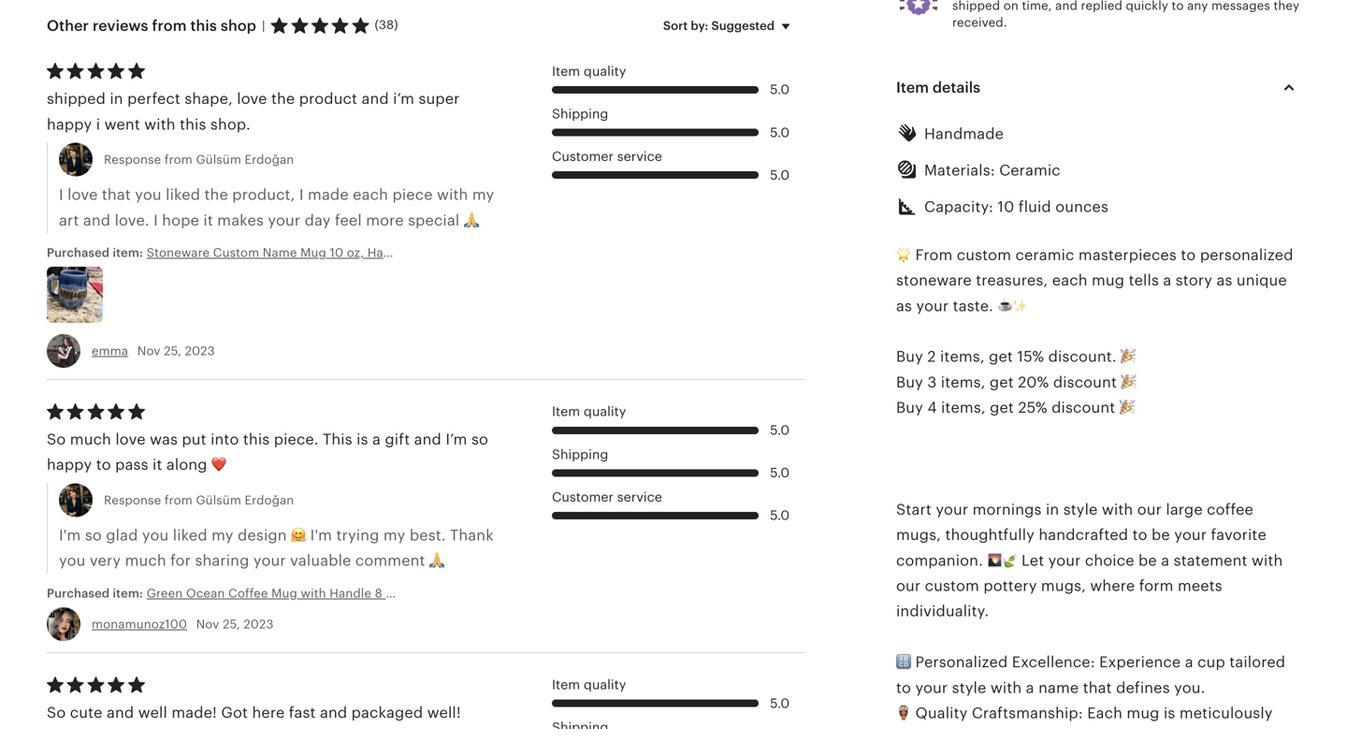 Task type: describe. For each thing, give the bounding box(es) containing it.
monamunoz100 link
[[92, 617, 187, 631]]

shipping for so much love was put into this piece. this is a gift and i'm so happy to pass it along ❤️
[[552, 447, 609, 462]]

shipped in perfect shape, love the product and i'm super happy i went with this shop.
[[47, 91, 460, 133]]

a inside start your mornings in style with our large coffee mugs, thoughtfully handcrafted to be your favorite companion. 🌄🍃 let your choice be a statement with our custom pottery mugs, where form meets individuality.
[[1162, 552, 1170, 569]]

the for liked
[[204, 186, 228, 203]]

pass
[[115, 456, 148, 473]]

ceramic
[[1016, 247, 1075, 263]]

monamunoz100
[[92, 617, 187, 631]]

1 i'm from the left
[[59, 527, 81, 544]]

1 horizontal spatial our
[[1138, 501, 1162, 518]]

love inside 'so much love was put into this piece. this is a gift and i'm so happy to pass it along ❤️'
[[115, 431, 146, 448]]

art
[[59, 212, 79, 229]]

your down handcrafted
[[1049, 552, 1081, 569]]

item for so much love was put into this piece. this is a gift and i'm so happy to pass it along ❤️
[[552, 404, 580, 419]]

put
[[182, 431, 207, 448]]

style inside 🔠 personalized excellence: experience a cup tailored to your style with a name that defines you. 🏺 quality craftsmanship: each mug is meticulously
[[952, 679, 987, 696]]

cup
[[1198, 654, 1226, 671]]

4
[[928, 399, 937, 416]]

large
[[1166, 501, 1203, 518]]

erdoğan for product,
[[245, 153, 294, 167]]

unique
[[1237, 272, 1288, 289]]

3 buy from the top
[[897, 399, 924, 416]]

excellence:
[[1012, 654, 1096, 671]]

i
[[96, 116, 100, 133]]

🙏 inside i love that you liked the product, i made each piece with my art and love. i hope it makes your day feel more special 🙏
[[464, 212, 479, 229]]

details
[[933, 79, 981, 96]]

customer for my
[[552, 149, 614, 164]]

this inside 'so much love was put into this piece. this is a gift and i'm so happy to pass it along ❤️'
[[243, 431, 270, 448]]

and inside 'so much love was put into this piece. this is a gift and i'm so happy to pass it along ❤️'
[[414, 431, 442, 448]]

each for piece
[[353, 186, 388, 203]]

you.
[[1175, 679, 1206, 696]]

made!
[[172, 704, 217, 721]]

to inside 🌟 from custom ceramic masterpieces to personalized stoneware treasures, each mug tells a story as unique as your taste. ☕✨
[[1181, 247, 1196, 263]]

individuality.
[[897, 603, 989, 620]]

❤️
[[212, 456, 227, 473]]

choice
[[1085, 552, 1135, 569]]

so inside 'so much love was put into this piece. this is a gift and i'm so happy to pass it along ❤️'
[[472, 431, 489, 448]]

liked for sharing
[[173, 527, 208, 544]]

response for glad
[[104, 493, 161, 507]]

emma link
[[92, 344, 128, 358]]

mug inside 🔠 personalized excellence: experience a cup tailored to your style with a name that defines you. 🏺 quality craftsmanship: each mug is meticulously
[[1127, 705, 1160, 722]]

custom inside 🌟 from custom ceramic masterpieces to personalized stoneware treasures, each mug tells a story as unique as your taste. ☕✨
[[957, 247, 1012, 263]]

your inside i love that you liked the product, i made each piece with my art and love. i hope it makes your day feel more special 🙏
[[268, 212, 301, 229]]

ounces
[[1056, 199, 1109, 215]]

2 5.0 from the top
[[770, 125, 790, 140]]

well!
[[427, 704, 461, 721]]

item details
[[897, 79, 981, 96]]

trying
[[336, 527, 380, 544]]

that inside 🔠 personalized excellence: experience a cup tailored to your style with a name that defines you. 🏺 quality craftsmanship: each mug is meticulously
[[1083, 679, 1112, 696]]

2 vertical spatial you
[[59, 552, 86, 569]]

start
[[897, 501, 932, 518]]

design
[[238, 527, 287, 544]]

masterpieces
[[1079, 247, 1177, 263]]

sort by: suggested
[[663, 19, 775, 33]]

experience
[[1100, 654, 1181, 671]]

love inside i love that you liked the product, i made each piece with my art and love. i hope it makes your day feel more special 🙏
[[68, 186, 98, 203]]

nov for monamunoz100
[[196, 617, 219, 631]]

3
[[928, 374, 937, 391]]

view details of this review photo by emma image
[[47, 267, 103, 323]]

this
[[323, 431, 353, 448]]

valuable
[[290, 552, 351, 569]]

1 vertical spatial 🎉
[[1122, 374, 1137, 391]]

customer for thank
[[552, 489, 614, 504]]

where
[[1091, 577, 1136, 594]]

product
[[299, 91, 358, 107]]

1 vertical spatial our
[[897, 577, 921, 594]]

other reviews from this shop
[[47, 17, 256, 34]]

20%
[[1018, 374, 1050, 391]]

0 vertical spatial 🎉
[[1121, 348, 1136, 365]]

0 vertical spatial this
[[190, 17, 217, 34]]

comment
[[356, 552, 425, 569]]

0 vertical spatial be
[[1152, 527, 1171, 543]]

1 vertical spatial mugs,
[[1042, 577, 1087, 594]]

item: for love.
[[113, 246, 143, 260]]

stoneware
[[897, 272, 972, 289]]

the for love
[[271, 91, 295, 107]]

handcrafted
[[1039, 527, 1129, 543]]

thoughtfully
[[946, 527, 1035, 543]]

a inside 'so much love was put into this piece. this is a gift and i'm so happy to pass it along ❤️'
[[372, 431, 381, 448]]

purchased for you
[[47, 586, 110, 600]]

is inside 🔠 personalized excellence: experience a cup tailored to your style with a name that defines you. 🏺 quality craftsmanship: each mug is meticulously
[[1164, 705, 1176, 722]]

6 5.0 from the top
[[770, 508, 790, 523]]

🤗
[[291, 527, 306, 544]]

purchased item: for and
[[47, 246, 147, 260]]

meticulously
[[1180, 705, 1273, 722]]

you for much
[[142, 527, 169, 544]]

along
[[166, 456, 207, 473]]

mornings
[[973, 501, 1042, 518]]

from
[[916, 247, 953, 263]]

so much love was put into this piece. this is a gift and i'm so happy to pass it along ❤️
[[47, 431, 489, 473]]

2 vertical spatial 🎉
[[1120, 399, 1135, 416]]

🏺
[[897, 705, 912, 722]]

meets
[[1178, 577, 1223, 594]]

☕✨
[[998, 297, 1028, 314]]

0 horizontal spatial my
[[212, 527, 234, 544]]

service for i'm so glad you liked my design 🤗 i'm trying my best. thank you very much for sharing your valuable comment 🙏
[[617, 489, 662, 504]]

from for was
[[165, 493, 193, 507]]

2 vertical spatial get
[[990, 399, 1014, 416]]

1 vertical spatial items,
[[941, 374, 986, 391]]

by:
[[691, 19, 709, 33]]

purchased item: for very
[[47, 586, 147, 600]]

(38)
[[375, 18, 398, 32]]

feel
[[335, 212, 362, 229]]

quality
[[916, 705, 968, 722]]

shipped
[[47, 91, 106, 107]]

best.
[[410, 527, 446, 544]]

2023 for emma nov 25, 2023
[[185, 344, 215, 358]]

discount.
[[1049, 348, 1117, 365]]

shop
[[221, 17, 256, 34]]

🙏 inside i'm so glad you liked my design 🤗 i'm trying my best. thank you very much for sharing your valuable comment 🙏
[[430, 552, 445, 569]]

1 vertical spatial get
[[990, 374, 1014, 391]]

customer service for i love that you liked the product, i made each piece with my art and love. i hope it makes your day feel more special 🙏
[[552, 149, 662, 164]]

25, for monamunoz100 nov 25, 2023
[[223, 617, 240, 631]]

gülsüm for the
[[196, 153, 241, 167]]

i'm
[[446, 431, 468, 448]]

quality for i love that you liked the product, i made each piece with my art and love. i hope it makes your day feel more special 🙏
[[584, 64, 626, 79]]

capacity:
[[925, 199, 994, 215]]

1 horizontal spatial i
[[154, 212, 158, 229]]

your down large
[[1175, 527, 1207, 543]]

item for so cute and well made! got here fast and packaged well!
[[552, 677, 580, 692]]

1 buy from the top
[[897, 348, 924, 365]]

companion.
[[897, 552, 984, 569]]

🌄🍃
[[988, 552, 1018, 569]]

item for shipped in perfect shape, love the product and i'm super happy i went with this shop.
[[552, 64, 580, 79]]

i love that you liked the product, i made each piece with my art and love. i hope it makes your day feel more special 🙏
[[59, 186, 494, 229]]

shipping for shipped in perfect shape, love the product and i'm super happy i went with this shop.
[[552, 106, 609, 121]]

love inside the shipped in perfect shape, love the product and i'm super happy i went with this shop.
[[237, 91, 267, 107]]

a left cup
[[1185, 654, 1194, 671]]

name
[[1039, 679, 1079, 696]]

this inside the shipped in perfect shape, love the product and i'm super happy i went with this shop.
[[180, 116, 206, 133]]

much inside i'm so glad you liked my design 🤗 i'm trying my best. thank you very much for sharing your valuable comment 🙏
[[125, 552, 166, 569]]

coffee
[[1207, 501, 1254, 518]]

made
[[308, 186, 349, 203]]

other
[[47, 17, 89, 34]]

very
[[90, 552, 121, 569]]

it for along
[[153, 456, 162, 473]]

so cute and well made! got here fast and packaged well!
[[47, 704, 461, 721]]

taste.
[[953, 297, 994, 314]]

happy inside the shipped in perfect shape, love the product and i'm super happy i went with this shop.
[[47, 116, 92, 133]]

7 5.0 from the top
[[770, 696, 790, 711]]

thank
[[450, 527, 494, 544]]

cute
[[70, 704, 103, 721]]

shop.
[[210, 116, 251, 133]]

and inside the shipped in perfect shape, love the product and i'm super happy i went with this shop.
[[362, 91, 389, 107]]

to inside 'so much love was put into this piece. this is a gift and i'm so happy to pass it along ❤️'
[[96, 456, 111, 473]]

your inside 🔠 personalized excellence: experience a cup tailored to your style with a name that defines you. 🏺 quality craftsmanship: each mug is meticulously
[[916, 679, 948, 696]]

2 buy from the top
[[897, 374, 924, 391]]

form
[[1140, 577, 1174, 594]]

your inside 🌟 from custom ceramic masterpieces to personalized stoneware treasures, each mug tells a story as unique as your taste. ☕✨
[[917, 297, 949, 314]]

day
[[305, 212, 331, 229]]

so for so cute and well made! got here fast and packaged well!
[[47, 704, 66, 721]]

got
[[221, 704, 248, 721]]

erdoğan for design
[[245, 493, 294, 507]]

from for shape,
[[165, 153, 193, 167]]

defines
[[1117, 679, 1171, 696]]

item: for much
[[113, 586, 143, 600]]

materials: ceramic
[[925, 162, 1061, 179]]



Task type: vqa. For each thing, say whether or not it's contained in the screenshot.
'5' to the middle
no



Task type: locate. For each thing, give the bounding box(es) containing it.
1 vertical spatial 🙏
[[430, 552, 445, 569]]

your down design
[[254, 552, 286, 569]]

makes
[[217, 212, 264, 229]]

my right piece
[[472, 186, 494, 203]]

0 vertical spatial gülsüm
[[196, 153, 241, 167]]

0 vertical spatial quality
[[584, 64, 626, 79]]

0 vertical spatial is
[[357, 431, 368, 448]]

you
[[135, 186, 162, 203], [142, 527, 169, 544], [59, 552, 86, 569]]

glad
[[106, 527, 138, 544]]

buy left 4
[[897, 399, 924, 416]]

1 vertical spatial discount
[[1052, 399, 1116, 416]]

mugs,
[[897, 527, 942, 543], [1042, 577, 1087, 594]]

0 vertical spatial love
[[237, 91, 267, 107]]

1 horizontal spatial style
[[1064, 501, 1098, 518]]

1 horizontal spatial much
[[125, 552, 166, 569]]

item inside dropdown button
[[897, 79, 929, 96]]

in up handcrafted
[[1046, 501, 1060, 518]]

2 response from the top
[[104, 493, 161, 507]]

style inside start your mornings in style with our large coffee mugs, thoughtfully handcrafted to be your favorite companion. 🌄🍃 let your choice be a statement with our custom pottery mugs, where form meets individuality.
[[1064, 501, 1098, 518]]

the inside i love that you liked the product, i made each piece with my art and love. i hope it makes your day feel more special 🙏
[[204, 186, 228, 203]]

gülsüm down '❤️'
[[196, 493, 241, 507]]

0 horizontal spatial in
[[110, 91, 123, 107]]

handmade
[[925, 125, 1004, 142]]

discount right 25%
[[1052, 399, 1116, 416]]

1 vertical spatial this
[[180, 116, 206, 133]]

my up sharing
[[212, 527, 234, 544]]

purchased down very
[[47, 586, 110, 600]]

item quality for so cute and well made! got here fast and packaged well!
[[552, 677, 626, 692]]

with inside i love that you liked the product, i made each piece with my art and love. i hope it makes your day feel more special 🙏
[[437, 186, 468, 203]]

to inside 🔠 personalized excellence: experience a cup tailored to your style with a name that defines you. 🏺 quality craftsmanship: each mug is meticulously
[[897, 679, 912, 696]]

2 erdoğan from the top
[[245, 493, 294, 507]]

much down glad
[[125, 552, 166, 569]]

be
[[1152, 527, 1171, 543], [1139, 552, 1158, 569]]

packaged
[[352, 704, 423, 721]]

so for so much love was put into this piece. this is a gift and i'm so happy to pass it along ❤️
[[47, 431, 66, 448]]

1 vertical spatial shipping
[[552, 447, 609, 462]]

so up very
[[85, 527, 102, 544]]

2 item: from the top
[[113, 586, 143, 600]]

with down favorite
[[1252, 552, 1283, 569]]

with up special
[[437, 186, 468, 203]]

1 vertical spatial item:
[[113, 586, 143, 600]]

liked up for
[[173, 527, 208, 544]]

love up art
[[68, 186, 98, 203]]

in inside the shipped in perfect shape, love the product and i'm super happy i went with this shop.
[[110, 91, 123, 107]]

quality for i'm so glad you liked my design 🤗 i'm trying my best. thank you very much for sharing your valuable comment 🙏
[[584, 404, 626, 419]]

response from gülsüm erdoğan
[[104, 153, 294, 167], [104, 493, 294, 507]]

1 response from gülsüm erdoğan from the top
[[104, 153, 294, 167]]

discount down discount.
[[1054, 374, 1117, 391]]

response from gülsüm erdoğan for my
[[104, 493, 294, 507]]

nov for emma
[[137, 344, 161, 358]]

to up choice
[[1133, 527, 1148, 543]]

0 horizontal spatial i
[[59, 186, 63, 203]]

i'm
[[393, 91, 415, 107]]

1 horizontal spatial 🙏
[[464, 212, 479, 229]]

love up pass
[[115, 431, 146, 448]]

1 customer service from the top
[[552, 149, 662, 164]]

0 vertical spatial from
[[152, 17, 187, 34]]

2 horizontal spatial my
[[472, 186, 494, 203]]

piece
[[393, 186, 433, 203]]

1 horizontal spatial mugs,
[[1042, 577, 1087, 594]]

1 vertical spatial the
[[204, 186, 228, 203]]

1 vertical spatial be
[[1139, 552, 1158, 569]]

hope
[[162, 212, 199, 229]]

0 horizontal spatial 25,
[[164, 344, 182, 358]]

was
[[150, 431, 178, 448]]

2 customer from the top
[[552, 489, 614, 504]]

0 vertical spatial in
[[110, 91, 123, 107]]

0 vertical spatial response from gülsüm erdoğan
[[104, 153, 294, 167]]

our left large
[[1138, 501, 1162, 518]]

2 purchased item: from the top
[[47, 586, 147, 600]]

here
[[252, 704, 285, 721]]

i'm so glad you liked my design 🤗 i'm trying my best. thank you very much for sharing your valuable comment 🙏
[[59, 527, 494, 569]]

item: down "love."
[[113, 246, 143, 260]]

25, for emma nov 25, 2023
[[164, 344, 182, 358]]

nov down sharing
[[196, 617, 219, 631]]

0 horizontal spatial each
[[353, 186, 388, 203]]

1 horizontal spatial so
[[472, 431, 489, 448]]

as
[[1217, 272, 1233, 289], [897, 297, 912, 314]]

be up form
[[1139, 552, 1158, 569]]

capacity: 10 fluid ounces
[[925, 199, 1109, 215]]

shipping
[[552, 106, 609, 121], [552, 447, 609, 462]]

your down the stoneware
[[917, 297, 949, 314]]

you for love.
[[135, 186, 162, 203]]

item quality for so much love was put into this piece. this is a gift and i'm so happy to pass it along ❤️
[[552, 404, 626, 419]]

0 horizontal spatial mugs,
[[897, 527, 942, 543]]

0 horizontal spatial nov
[[137, 344, 161, 358]]

1 response from the top
[[104, 153, 161, 167]]

response for that
[[104, 153, 161, 167]]

1 vertical spatial as
[[897, 297, 912, 314]]

0 horizontal spatial style
[[952, 679, 987, 696]]

start your mornings in style with our large coffee mugs, thoughtfully handcrafted to be your favorite companion. 🌄🍃 let your choice be a statement with our custom pottery mugs, where form meets individuality.
[[897, 501, 1283, 620]]

erdoğan up product, at the top left
[[245, 153, 294, 167]]

0 vertical spatial discount
[[1054, 374, 1117, 391]]

customer service
[[552, 149, 662, 164], [552, 489, 662, 504]]

i left made
[[299, 186, 304, 203]]

much
[[70, 431, 111, 448], [125, 552, 166, 569]]

get left 15%
[[989, 348, 1013, 365]]

1 erdoğan from the top
[[245, 153, 294, 167]]

item quality for shipped in perfect shape, love the product and i'm super happy i went with this shop.
[[552, 64, 626, 79]]

1 vertical spatial each
[[1053, 272, 1088, 289]]

it inside 'so much love was put into this piece. this is a gift and i'm so happy to pass it along ❤️'
[[153, 456, 162, 473]]

0 vertical spatial item:
[[113, 246, 143, 260]]

mug inside 🌟 from custom ceramic masterpieces to personalized stoneware treasures, each mug tells a story as unique as your taste. ☕✨
[[1092, 272, 1125, 289]]

buy left the 2
[[897, 348, 924, 365]]

1 vertical spatial it
[[153, 456, 162, 473]]

0 vertical spatial 25,
[[164, 344, 182, 358]]

with inside 🔠 personalized excellence: experience a cup tailored to your style with a name that defines you. 🏺 quality craftsmanship: each mug is meticulously
[[991, 679, 1022, 696]]

my up the comment
[[384, 527, 406, 544]]

1 vertical spatial erdoğan
[[245, 493, 294, 507]]

0 horizontal spatial so
[[85, 527, 102, 544]]

1 vertical spatial style
[[952, 679, 987, 696]]

with down perfect
[[144, 116, 176, 133]]

1 gülsüm from the top
[[196, 153, 241, 167]]

i up art
[[59, 186, 63, 203]]

style
[[1064, 501, 1098, 518], [952, 679, 987, 696]]

you left very
[[59, 552, 86, 569]]

as down the stoneware
[[897, 297, 912, 314]]

fluid
[[1019, 199, 1052, 215]]

items,
[[941, 348, 985, 365], [941, 374, 986, 391], [941, 399, 986, 416]]

liked up the hope
[[166, 186, 200, 203]]

gülsüm for my
[[196, 493, 241, 507]]

0 horizontal spatial much
[[70, 431, 111, 448]]

as right story
[[1217, 272, 1233, 289]]

1 vertical spatial love
[[68, 186, 98, 203]]

0 vertical spatial our
[[1138, 501, 1162, 518]]

in up "went"
[[110, 91, 123, 107]]

0 horizontal spatial as
[[897, 297, 912, 314]]

2
[[928, 348, 936, 365]]

1 quality from the top
[[584, 64, 626, 79]]

in inside start your mornings in style with our large coffee mugs, thoughtfully handcrafted to be your favorite companion. 🌄🍃 let your choice be a statement with our custom pottery mugs, where form meets individuality.
[[1046, 501, 1060, 518]]

your inside i'm so glad you liked my design 🤗 i'm trying my best. thank you very much for sharing your valuable comment 🙏
[[254, 552, 286, 569]]

2 vertical spatial buy
[[897, 399, 924, 416]]

nov right emma
[[137, 344, 161, 358]]

happy down shipped
[[47, 116, 92, 133]]

25%
[[1019, 399, 1048, 416]]

0 horizontal spatial it
[[153, 456, 162, 473]]

so
[[47, 431, 66, 448], [47, 704, 66, 721]]

this left the shop on the top left of the page
[[190, 17, 217, 34]]

2023 for monamunoz100 nov 25, 2023
[[244, 617, 274, 631]]

1 customer from the top
[[552, 149, 614, 164]]

1 purchased item: from the top
[[47, 246, 147, 260]]

be down large
[[1152, 527, 1171, 543]]

response down pass
[[104, 493, 161, 507]]

response from gülsüm erdoğan for the
[[104, 153, 294, 167]]

mugs, down let
[[1042, 577, 1087, 594]]

much inside 'so much love was put into this piece. this is a gift and i'm so happy to pass it along ❤️'
[[70, 431, 111, 448]]

1 horizontal spatial each
[[1053, 272, 1088, 289]]

response from gülsüm erdoğan down along
[[104, 493, 294, 507]]

style up handcrafted
[[1064, 501, 1098, 518]]

🙏 right special
[[464, 212, 479, 229]]

buy left 3
[[897, 374, 924, 391]]

a up form
[[1162, 552, 1170, 569]]

mug down masterpieces
[[1092, 272, 1125, 289]]

liked
[[166, 186, 200, 203], [173, 527, 208, 544]]

0 vertical spatial get
[[989, 348, 1013, 365]]

materials:
[[925, 162, 996, 179]]

sort by: suggested button
[[649, 6, 811, 45]]

2 so from the top
[[47, 704, 66, 721]]

from up the hope
[[165, 153, 193, 167]]

0 vertical spatial purchased
[[47, 246, 110, 260]]

emma nov 25, 2023
[[92, 344, 215, 358]]

1 service from the top
[[617, 149, 662, 164]]

custom
[[957, 247, 1012, 263], [925, 577, 980, 594]]

1 horizontal spatial in
[[1046, 501, 1060, 518]]

get left 25%
[[990, 399, 1014, 416]]

get left the 20%
[[990, 374, 1014, 391]]

0 vertical spatial custom
[[957, 247, 1012, 263]]

0 vertical spatial item quality
[[552, 64, 626, 79]]

customer
[[552, 149, 614, 164], [552, 489, 614, 504]]

mugs, down start
[[897, 527, 942, 543]]

the inside the shipped in perfect shape, love the product and i'm super happy i went with this shop.
[[271, 91, 295, 107]]

0 vertical spatial buy
[[897, 348, 924, 365]]

it inside i love that you liked the product, i made each piece with my art and love. i hope it makes your day feel more special 🙏
[[203, 212, 213, 229]]

style down personalized on the right bottom of the page
[[952, 679, 987, 696]]

2 horizontal spatial i
[[299, 186, 304, 203]]

from right reviews
[[152, 17, 187, 34]]

in
[[110, 91, 123, 107], [1046, 501, 1060, 518]]

items, right 3
[[941, 374, 986, 391]]

purchased
[[47, 246, 110, 260], [47, 586, 110, 600]]

statement
[[1174, 552, 1248, 569]]

1 item quality from the top
[[552, 64, 626, 79]]

1 vertical spatial mug
[[1127, 705, 1160, 722]]

1 vertical spatial quality
[[584, 404, 626, 419]]

2 i'm from the left
[[310, 527, 332, 544]]

liked for hope
[[166, 186, 200, 203]]

that inside i love that you liked the product, i made each piece with my art and love. i hope it makes your day feel more special 🙏
[[102, 186, 131, 203]]

purchased for art
[[47, 246, 110, 260]]

4 5.0 from the top
[[770, 423, 790, 437]]

0 vertical spatial mug
[[1092, 272, 1125, 289]]

1 shipping from the top
[[552, 106, 609, 121]]

2 vertical spatial items,
[[941, 399, 986, 416]]

you right glad
[[142, 527, 169, 544]]

25, down sharing
[[223, 617, 240, 631]]

0 vertical spatial items,
[[941, 348, 985, 365]]

that up each
[[1083, 679, 1112, 696]]

craftsmanship:
[[972, 705, 1084, 722]]

it right the hope
[[203, 212, 213, 229]]

this down shape,
[[180, 116, 206, 133]]

response from gülsüm erdoğan down shop.
[[104, 153, 294, 167]]

perfect
[[127, 91, 181, 107]]

1 vertical spatial is
[[1164, 705, 1176, 722]]

item details button
[[880, 65, 1318, 110]]

2023 down sharing
[[244, 617, 274, 631]]

0 horizontal spatial 2023
[[185, 344, 215, 358]]

1 horizontal spatial my
[[384, 527, 406, 544]]

1 horizontal spatial nov
[[196, 617, 219, 631]]

response down "went"
[[104, 153, 161, 167]]

a right tells
[[1164, 272, 1172, 289]]

2 happy from the top
[[47, 456, 92, 473]]

from down along
[[165, 493, 193, 507]]

2 item quality from the top
[[552, 404, 626, 419]]

happy inside 'so much love was put into this piece. this is a gift and i'm so happy to pass it along ❤️'
[[47, 456, 92, 473]]

happy left pass
[[47, 456, 92, 473]]

suggested
[[712, 19, 775, 33]]

get
[[989, 348, 1013, 365], [990, 374, 1014, 391], [990, 399, 1014, 416]]

quality
[[584, 64, 626, 79], [584, 404, 626, 419], [584, 677, 626, 692]]

service for i love that you liked the product, i made each piece with my art and love. i hope it makes your day feel more special 🙏
[[617, 149, 662, 164]]

this right 'into'
[[243, 431, 270, 448]]

tells
[[1129, 272, 1160, 289]]

custom up treasures,
[[957, 247, 1012, 263]]

response
[[104, 153, 161, 167], [104, 493, 161, 507]]

more
[[366, 212, 404, 229]]

each down ceramic
[[1053, 272, 1088, 289]]

2 shipping from the top
[[552, 447, 609, 462]]

to inside start your mornings in style with our large coffee mugs, thoughtfully handcrafted to be your favorite companion. 🌄🍃 let your choice be a statement with our custom pottery mugs, where form meets individuality.
[[1133, 527, 1148, 543]]

0 vertical spatial so
[[472, 431, 489, 448]]

piece.
[[274, 431, 319, 448]]

1 vertical spatial item quality
[[552, 404, 626, 419]]

customer service for i'm so glad you liked my design 🤗 i'm trying my best. thank you very much for sharing your valuable comment 🙏
[[552, 489, 662, 504]]

2 response from gülsüm erdoğan from the top
[[104, 493, 294, 507]]

erdoğan up design
[[245, 493, 294, 507]]

1 vertical spatial happy
[[47, 456, 92, 473]]

0 vertical spatial that
[[102, 186, 131, 203]]

my inside i love that you liked the product, i made each piece with my art and love. i hope it makes your day feel more special 🙏
[[472, 186, 494, 203]]

liked inside i'm so glad you liked my design 🤗 i'm trying my best. thank you very much for sharing your valuable comment 🙏
[[173, 527, 208, 544]]

25, right emma link
[[164, 344, 182, 358]]

1 purchased from the top
[[47, 246, 110, 260]]

product,
[[232, 186, 295, 203]]

1 vertical spatial customer service
[[552, 489, 662, 504]]

1 vertical spatial that
[[1083, 679, 1112, 696]]

2 purchased from the top
[[47, 586, 110, 600]]

0 vertical spatial purchased item:
[[47, 246, 147, 260]]

2 customer service from the top
[[552, 489, 662, 504]]

purchased down art
[[47, 246, 110, 260]]

personalized
[[916, 654, 1008, 671]]

gülsüm down shop.
[[196, 153, 241, 167]]

1 horizontal spatial as
[[1217, 272, 1233, 289]]

the left the product
[[271, 91, 295, 107]]

so inside 'so much love was put into this piece. this is a gift and i'm so happy to pass it along ❤️'
[[47, 431, 66, 448]]

item quality
[[552, 64, 626, 79], [552, 404, 626, 419], [552, 677, 626, 692]]

2 horizontal spatial love
[[237, 91, 267, 107]]

you up "love."
[[135, 186, 162, 203]]

items, right the 2
[[941, 348, 985, 365]]

personalized
[[1201, 247, 1294, 263]]

2 quality from the top
[[584, 404, 626, 419]]

custom up individuality.
[[925, 577, 980, 594]]

1 so from the top
[[47, 431, 66, 448]]

your up quality
[[916, 679, 948, 696]]

1 happy from the top
[[47, 116, 92, 133]]

purchased item: down very
[[47, 586, 147, 600]]

a left gift
[[372, 431, 381, 448]]

1 vertical spatial liked
[[173, 527, 208, 544]]

a up the craftsmanship:
[[1026, 679, 1035, 696]]

🙏 down best.
[[430, 552, 445, 569]]

your right start
[[936, 501, 969, 518]]

3 item quality from the top
[[552, 677, 626, 692]]

0 horizontal spatial the
[[204, 186, 228, 203]]

super
[[419, 91, 460, 107]]

1 5.0 from the top
[[770, 82, 790, 97]]

each inside i love that you liked the product, i made each piece with my art and love. i hope it makes your day feel more special 🙏
[[353, 186, 388, 203]]

with up handcrafted
[[1102, 501, 1134, 518]]

3 quality from the top
[[584, 677, 626, 692]]

2023 up 'put'
[[185, 344, 215, 358]]

each
[[1088, 705, 1123, 722]]

0 vertical spatial 🙏
[[464, 212, 479, 229]]

0 vertical spatial erdoğan
[[245, 153, 294, 167]]

1 horizontal spatial that
[[1083, 679, 1112, 696]]

0 vertical spatial as
[[1217, 272, 1233, 289]]

🔠 personalized excellence: experience a cup tailored to your style with a name that defines you. 🏺 quality craftsmanship: each mug is meticulously
[[897, 654, 1299, 729]]

it for makes
[[203, 212, 213, 229]]

1 vertical spatial so
[[85, 527, 102, 544]]

reviews
[[93, 17, 148, 34]]

much left was
[[70, 431, 111, 448]]

🌟 from custom ceramic masterpieces to personalized stoneware treasures, each mug tells a story as unique as your taste. ☕✨
[[897, 247, 1294, 314]]

25,
[[164, 344, 182, 358], [223, 617, 240, 631]]

to left pass
[[96, 456, 111, 473]]

so inside i'm so glad you liked my design 🤗 i'm trying my best. thank you very much for sharing your valuable comment 🙏
[[85, 527, 102, 544]]

that up "love."
[[102, 186, 131, 203]]

3 5.0 from the top
[[770, 167, 790, 182]]

well
[[138, 704, 167, 721]]

0 vertical spatial much
[[70, 431, 111, 448]]

into
[[211, 431, 239, 448]]

emma
[[92, 344, 128, 358]]

with up the craftsmanship:
[[991, 679, 1022, 696]]

0 horizontal spatial that
[[102, 186, 131, 203]]

fast
[[289, 704, 316, 721]]

each for mug
[[1053, 272, 1088, 289]]

our down the companion.
[[897, 577, 921, 594]]

a inside 🌟 from custom ceramic masterpieces to personalized stoneware treasures, each mug tells a story as unique as your taste. ☕✨
[[1164, 272, 1172, 289]]

my
[[472, 186, 494, 203], [212, 527, 234, 544], [384, 527, 406, 544]]

you inside i love that you liked the product, i made each piece with my art and love. i hope it makes your day feel more special 🙏
[[135, 186, 162, 203]]

1 vertical spatial 25,
[[223, 617, 240, 631]]

to up 🏺
[[897, 679, 912, 696]]

love.
[[115, 212, 149, 229]]

2 vertical spatial love
[[115, 431, 146, 448]]

0 vertical spatial customer
[[552, 149, 614, 164]]

2 service from the top
[[617, 489, 662, 504]]

your down product, at the top left
[[268, 212, 301, 229]]

liked inside i love that you liked the product, i made each piece with my art and love. i hope it makes your day feel more special 🙏
[[166, 186, 200, 203]]

0 vertical spatial happy
[[47, 116, 92, 133]]

i right "love."
[[154, 212, 158, 229]]

5 5.0 from the top
[[770, 465, 790, 480]]

to
[[1181, 247, 1196, 263], [96, 456, 111, 473], [1133, 527, 1148, 543], [897, 679, 912, 696]]

is down you.
[[1164, 705, 1176, 722]]

🌟
[[897, 247, 912, 263]]

1 item: from the top
[[113, 246, 143, 260]]

it right pass
[[153, 456, 162, 473]]

is right this
[[357, 431, 368, 448]]

items, right 4
[[941, 399, 986, 416]]

with inside the shipped in perfect shape, love the product and i'm super happy i went with this shop.
[[144, 116, 176, 133]]

happy
[[47, 116, 92, 133], [47, 456, 92, 473]]

2 vertical spatial item quality
[[552, 677, 626, 692]]

each inside 🌟 from custom ceramic masterpieces to personalized stoneware treasures, each mug tells a story as unique as your taste. ☕✨
[[1053, 272, 1088, 289]]

10
[[998, 199, 1015, 215]]

0 vertical spatial style
[[1064, 501, 1098, 518]]

i'm left glad
[[59, 527, 81, 544]]

2 gülsüm from the top
[[196, 493, 241, 507]]

i'm right the 🤗
[[310, 527, 332, 544]]

1 vertical spatial custom
[[925, 577, 980, 594]]

0 vertical spatial service
[[617, 149, 662, 164]]

custom inside start your mornings in style with our large coffee mugs, thoughtfully handcrafted to be your favorite companion. 🌄🍃 let your choice be a statement with our custom pottery mugs, where form meets individuality.
[[925, 577, 980, 594]]

0 vertical spatial nov
[[137, 344, 161, 358]]

is inside 'so much love was put into this piece. this is a gift and i'm so happy to pass it along ❤️'
[[357, 431, 368, 448]]

0 vertical spatial mugs,
[[897, 527, 942, 543]]

and inside i love that you liked the product, i made each piece with my art and love. i hope it makes your day feel more special 🙏
[[83, 212, 111, 229]]

1 vertical spatial buy
[[897, 374, 924, 391]]



